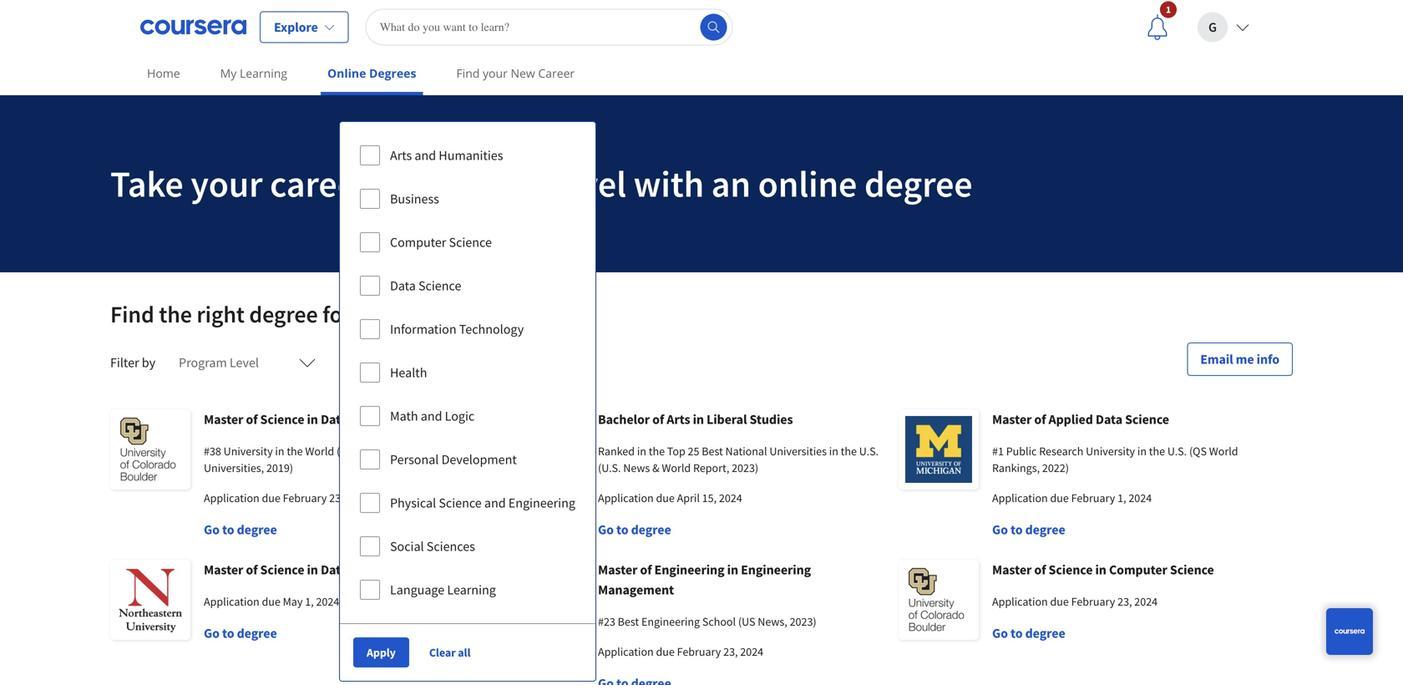 Task type: vqa. For each thing, say whether or not it's contained in the screenshot.
the I
no



Task type: describe. For each thing, give the bounding box(es) containing it.
best inside ranked in the top 25 best national universities in the u.s. (u.s. news & world report, 2023)
[[702, 444, 723, 459]]

#38
[[204, 444, 221, 459]]

2024 down the master of science in data analytics engineering
[[316, 594, 339, 609]]

of for master of science in data analytics engineering
[[246, 561, 258, 578]]

by
[[142, 354, 155, 371]]

university inside #1 public research university in the u.s. (qs world rankings, 2022)
[[1086, 444, 1135, 459]]

career
[[538, 65, 575, 81]]

data science
[[390, 277, 461, 294]]

career
[[270, 160, 369, 207]]

level
[[552, 160, 626, 207]]

math and logic
[[390, 408, 475, 424]]

management
[[598, 581, 674, 598]]

info
[[1257, 351, 1280, 368]]

online degrees
[[327, 65, 416, 81]]

find for find your new career
[[456, 65, 480, 81]]

application due may 1, 2024
[[204, 594, 339, 609]]

(qs
[[1190, 444, 1207, 459]]

#38 university in the world (academic ranking of world universities, 2019)
[[204, 444, 474, 475]]

news,
[[758, 614, 788, 629]]

2 vertical spatial and
[[484, 495, 506, 511]]

public
[[1006, 444, 1037, 459]]

apply button
[[353, 637, 409, 667]]

apply
[[367, 645, 396, 660]]

take your career to the next level with an online degree
[[110, 160, 973, 207]]

university of colorado boulder image for master of science in data science
[[110, 409, 190, 490]]

in inside #1 public research university in the u.s. (qs world rankings, 2022)
[[1138, 444, 1147, 459]]

february for engineering
[[677, 644, 721, 659]]

february for science
[[1072, 490, 1116, 505]]

clear
[[429, 645, 456, 660]]

of inside #38 university in the world (academic ranking of world universities, 2019)
[[432, 444, 442, 459]]

university of michigan image
[[899, 409, 979, 490]]

application due february 23, 2024 for engineering
[[598, 644, 764, 659]]

(academic
[[337, 444, 388, 459]]

master for master of engineering in engineering management
[[598, 561, 638, 578]]

23, for engineering
[[724, 644, 738, 659]]

email
[[1201, 351, 1234, 368]]

liberal
[[707, 411, 747, 428]]

humanities
[[439, 147, 503, 164]]

#23
[[598, 614, 616, 629]]

my learning
[[220, 65, 287, 81]]

bachelor
[[598, 411, 650, 428]]

application for master of applied data science
[[992, 490, 1048, 505]]

due for bachelor of arts in liberal studies
[[656, 490, 675, 505]]

information technology
[[390, 321, 524, 338]]

top
[[667, 444, 686, 459]]

application for master of engineering in engineering management
[[598, 644, 654, 659]]

of for master of engineering in engineering management
[[640, 561, 652, 578]]

the up computer science
[[417, 160, 469, 207]]

report,
[[693, 460, 730, 475]]

take
[[110, 160, 183, 207]]

northeastern university image
[[110, 560, 190, 640]]

arts and humanities
[[390, 147, 503, 164]]

language learning
[[390, 581, 496, 598]]

15,
[[702, 490, 717, 505]]

1 vertical spatial application due february 23, 2024
[[992, 594, 1158, 609]]

25
[[688, 444, 700, 459]]

2023) inside ranked in the top 25 best national universities in the u.s. (u.s. news & world report, 2023)
[[732, 460, 759, 475]]

find your new career link
[[450, 54, 582, 92]]

information
[[390, 321, 457, 338]]

(u.s.
[[598, 460, 621, 475]]

ranking
[[390, 444, 430, 459]]

application due april 15, 2024
[[598, 490, 742, 505]]

2024 for bachelor of arts in liberal studies
[[719, 490, 742, 505]]

of for master of science in computer science
[[1035, 561, 1046, 578]]

1, for may
[[305, 594, 314, 609]]

universities,
[[204, 460, 264, 475]]

application for master of science in data science
[[204, 490, 260, 505]]

technology
[[459, 321, 524, 338]]

in inside master of engineering in engineering management
[[727, 561, 738, 578]]

february down master of science in computer science
[[1072, 594, 1116, 609]]

february for data
[[283, 490, 327, 505]]

of for bachelor of arts in liberal studies
[[653, 411, 664, 428]]

filter
[[110, 354, 139, 371]]

master for master of applied data science
[[992, 411, 1032, 428]]

in inside #38 university in the world (academic ranking of world universities, 2019)
[[275, 444, 284, 459]]

social sciences
[[390, 538, 475, 555]]

1 vertical spatial best
[[618, 614, 639, 629]]

of for master of science in data science
[[246, 411, 258, 428]]

due left 'may'
[[262, 594, 281, 609]]

(us
[[738, 614, 756, 629]]

online
[[327, 65, 366, 81]]

your for new
[[483, 65, 508, 81]]

email me info
[[1201, 351, 1280, 368]]

1 horizontal spatial arts
[[667, 411, 690, 428]]

2024 for master of engineering in engineering management
[[740, 644, 764, 659]]

me
[[1236, 351, 1254, 368]]

go for master of applied data science
[[992, 521, 1008, 538]]

&
[[653, 460, 660, 475]]

1 vertical spatial 2023)
[[790, 614, 817, 629]]

data inside options list list box
[[390, 277, 416, 294]]

the left right
[[159, 299, 192, 329]]

engineering up news,
[[741, 561, 811, 578]]

logic
[[445, 408, 475, 424]]

application due february 1, 2024
[[992, 490, 1152, 505]]

social
[[390, 538, 424, 555]]

master of science in data analytics engineering
[[204, 561, 476, 578]]

go for bachelor of arts in liberal studies
[[598, 521, 614, 538]]

actions toolbar
[[340, 623, 596, 681]]

national
[[726, 444, 767, 459]]

1
[[1166, 3, 1171, 16]]

new
[[511, 65, 535, 81]]

engineering down management
[[642, 614, 700, 629]]

math
[[390, 408, 418, 424]]

bachelor of arts in liberal studies
[[598, 411, 793, 428]]

master of engineering in engineering management
[[598, 561, 811, 598]]

find the right degree for you
[[110, 299, 393, 329]]

go to degree for arts
[[598, 521, 671, 538]]



Task type: locate. For each thing, give the bounding box(es) containing it.
2024 down (us
[[740, 644, 764, 659]]

data right applied
[[1096, 411, 1123, 428]]

university up universities,
[[224, 444, 273, 459]]

university
[[224, 444, 273, 459], [1086, 444, 1135, 459]]

of for master of applied data science
[[1035, 411, 1046, 428]]

of left applied
[[1035, 411, 1046, 428]]

february down #23 best engineering school (us news, 2023)
[[677, 644, 721, 659]]

1 vertical spatial computer
[[1109, 561, 1168, 578]]

degrees
[[369, 65, 416, 81]]

2 vertical spatial 23,
[[724, 644, 738, 659]]

physical
[[390, 495, 436, 511]]

filter by
[[110, 354, 155, 371]]

in left liberal
[[693, 411, 704, 428]]

1 horizontal spatial 2023)
[[790, 614, 817, 629]]

in up #38 university in the world (academic ranking of world universities, 2019)
[[307, 411, 318, 428]]

my learning link
[[214, 54, 294, 92]]

the up 2019)
[[287, 444, 303, 459]]

0 horizontal spatial computer
[[390, 234, 446, 251]]

personal development
[[390, 451, 517, 468]]

best up report,
[[702, 444, 723, 459]]

learning
[[240, 65, 287, 81], [447, 581, 496, 598]]

february down 2019)
[[283, 490, 327, 505]]

the inside #1 public research university in the u.s. (qs world rankings, 2022)
[[1149, 444, 1165, 459]]

and for humanities
[[415, 147, 436, 164]]

learning for language learning
[[447, 581, 496, 598]]

to
[[377, 160, 409, 207], [222, 521, 234, 538], [617, 521, 629, 538], [1011, 521, 1023, 538], [222, 625, 234, 642], [1011, 625, 1023, 642]]

0 horizontal spatial best
[[618, 614, 639, 629]]

clear all button
[[423, 637, 477, 667]]

1 vertical spatial 23,
[[1118, 594, 1132, 609]]

0 horizontal spatial find
[[110, 299, 154, 329]]

health
[[390, 364, 427, 381]]

1 horizontal spatial find
[[456, 65, 480, 81]]

of
[[246, 411, 258, 428], [653, 411, 664, 428], [1035, 411, 1046, 428], [432, 444, 442, 459], [246, 561, 258, 578], [640, 561, 652, 578], [1035, 561, 1046, 578]]

in up application due may 1, 2024
[[307, 561, 318, 578]]

development
[[442, 451, 517, 468]]

#1
[[992, 444, 1004, 459]]

master
[[204, 411, 243, 428], [992, 411, 1032, 428], [204, 561, 243, 578], [598, 561, 638, 578], [992, 561, 1032, 578]]

1 horizontal spatial your
[[483, 65, 508, 81]]

#1 public research university in the u.s. (qs world rankings, 2022)
[[992, 444, 1239, 475]]

of right the bachelor
[[653, 411, 664, 428]]

world down logic
[[445, 444, 474, 459]]

data left the 'analytics'
[[321, 561, 348, 578]]

engineering down georgetown university image
[[509, 495, 576, 511]]

0 horizontal spatial university of colorado boulder image
[[110, 409, 190, 490]]

you
[[356, 299, 393, 329]]

in left (qs
[[1138, 444, 1147, 459]]

arts up business
[[390, 147, 412, 164]]

0 horizontal spatial learning
[[240, 65, 287, 81]]

all
[[458, 645, 471, 660]]

1 button
[[1131, 0, 1185, 54]]

world inside ranked in the top 25 best national universities in the u.s. (u.s. news & world report, 2023)
[[662, 460, 691, 475]]

find
[[456, 65, 480, 81], [110, 299, 154, 329]]

the inside #38 university in the world (academic ranking of world universities, 2019)
[[287, 444, 303, 459]]

2024 down #1 public research university in the u.s. (qs world rankings, 2022)
[[1129, 490, 1152, 505]]

0 horizontal spatial application due february 23, 2024
[[204, 490, 369, 505]]

1 horizontal spatial 1,
[[1118, 490, 1127, 505]]

sciences
[[427, 538, 475, 555]]

learning for my learning
[[240, 65, 287, 81]]

1 horizontal spatial u.s.
[[1168, 444, 1187, 459]]

of inside master of engineering in engineering management
[[640, 561, 652, 578]]

0 vertical spatial 23,
[[329, 490, 344, 505]]

1 horizontal spatial application due february 23, 2024
[[598, 644, 764, 659]]

online degrees link
[[321, 54, 423, 95]]

23, down master of science in computer science
[[1118, 594, 1132, 609]]

2024 down #38 university in the world (academic ranking of world universities, 2019)
[[346, 490, 369, 505]]

application due february 23, 2024 down 2019)
[[204, 490, 369, 505]]

1, right 'may'
[[305, 594, 314, 609]]

due down #23 best engineering school (us news, 2023)
[[656, 644, 675, 659]]

april
[[677, 490, 700, 505]]

best right the #23
[[618, 614, 639, 629]]

go
[[204, 521, 220, 538], [598, 521, 614, 538], [992, 521, 1008, 538], [204, 625, 220, 642], [992, 625, 1008, 642]]

university inside #38 university in the world (academic ranking of world universities, 2019)
[[224, 444, 273, 459]]

arts up top
[[667, 411, 690, 428]]

u.s. left university of michigan 'image'
[[859, 444, 879, 459]]

1 university from the left
[[224, 444, 273, 459]]

right
[[197, 299, 245, 329]]

world
[[305, 444, 334, 459], [445, 444, 474, 459], [1209, 444, 1239, 459], [662, 460, 691, 475]]

rankings,
[[992, 460, 1040, 475]]

1 vertical spatial and
[[421, 408, 442, 424]]

2023) right news,
[[790, 614, 817, 629]]

language
[[390, 581, 445, 598]]

None search field
[[366, 9, 733, 46]]

engineering up #23 best engineering school (us news, 2023)
[[655, 561, 725, 578]]

the left (qs
[[1149, 444, 1165, 459]]

1 vertical spatial 1,
[[305, 594, 314, 609]]

0 vertical spatial application due february 23, 2024
[[204, 490, 369, 505]]

0 vertical spatial computer
[[390, 234, 446, 251]]

find for find the right degree for you
[[110, 299, 154, 329]]

master for master of science in computer science
[[992, 561, 1032, 578]]

master of science in data science
[[204, 411, 394, 428]]

2 university from the left
[[1086, 444, 1135, 459]]

of right ranking
[[432, 444, 442, 459]]

2024 for master of science in data science
[[346, 490, 369, 505]]

engineering up the language learning
[[406, 561, 476, 578]]

university down master of applied data science
[[1086, 444, 1135, 459]]

0 vertical spatial your
[[483, 65, 508, 81]]

0 horizontal spatial 1,
[[305, 594, 314, 609]]

master for master of science in data science
[[204, 411, 243, 428]]

engineering
[[509, 495, 576, 511], [406, 561, 476, 578], [655, 561, 725, 578], [741, 561, 811, 578], [642, 614, 700, 629]]

0 vertical spatial 1,
[[1118, 490, 1127, 505]]

due for master of science in data science
[[262, 490, 281, 505]]

best
[[702, 444, 723, 459], [618, 614, 639, 629]]

23,
[[329, 490, 344, 505], [1118, 594, 1132, 609], [724, 644, 738, 659]]

master inside master of engineering in engineering management
[[598, 561, 638, 578]]

school
[[702, 614, 736, 629]]

#23 best engineering school (us news, 2023)
[[598, 614, 817, 629]]

1, for february
[[1118, 490, 1127, 505]]

due for master of applied data science
[[1051, 490, 1069, 505]]

due
[[262, 490, 281, 505], [656, 490, 675, 505], [1051, 490, 1069, 505], [262, 594, 281, 609], [1051, 594, 1069, 609], [656, 644, 675, 659]]

0 horizontal spatial your
[[191, 160, 263, 207]]

world down 'master of science in data science'
[[305, 444, 334, 459]]

of up management
[[640, 561, 652, 578]]

u.s. inside ranked in the top 25 best national universities in the u.s. (u.s. news & world report, 2023)
[[859, 444, 879, 459]]

data up you
[[390, 277, 416, 294]]

1 horizontal spatial university
[[1086, 444, 1135, 459]]

1 horizontal spatial best
[[702, 444, 723, 459]]

analytics
[[350, 561, 404, 578]]

learning inside my learning link
[[240, 65, 287, 81]]

0 vertical spatial 2023)
[[732, 460, 759, 475]]

learning inside options list list box
[[447, 581, 496, 598]]

world right (qs
[[1209, 444, 1239, 459]]

university of colorado boulder image for master of engineering in engineering management
[[505, 560, 585, 640]]

0 vertical spatial learning
[[240, 65, 287, 81]]

1 horizontal spatial learning
[[447, 581, 496, 598]]

and right math
[[421, 408, 442, 424]]

master of science in computer science
[[992, 561, 1214, 578]]

email me info button
[[1187, 343, 1293, 376]]

data
[[390, 277, 416, 294], [321, 411, 348, 428], [1096, 411, 1123, 428], [321, 561, 348, 578]]

u.s. inside #1 public research university in the u.s. (qs world rankings, 2022)
[[1168, 444, 1187, 459]]

engineering inside options list list box
[[509, 495, 576, 511]]

master of applied data science
[[992, 411, 1170, 428]]

studies
[[750, 411, 793, 428]]

u.s.
[[859, 444, 879, 459], [1168, 444, 1187, 459]]

research
[[1039, 444, 1084, 459]]

0 horizontal spatial 23,
[[329, 490, 344, 505]]

clear all
[[429, 645, 471, 660]]

coursera image
[[140, 14, 246, 41]]

23, down school
[[724, 644, 738, 659]]

home link
[[140, 54, 187, 92]]

february
[[283, 490, 327, 505], [1072, 490, 1116, 505], [1072, 594, 1116, 609], [677, 644, 721, 659]]

my
[[220, 65, 237, 81]]

1 vertical spatial learning
[[447, 581, 496, 598]]

computer inside options list list box
[[390, 234, 446, 251]]

arts inside options list list box
[[390, 147, 412, 164]]

physical science and engineering
[[390, 495, 576, 511]]

computer science
[[390, 234, 492, 251]]

find up filter by
[[110, 299, 154, 329]]

georgetown university image
[[505, 409, 585, 490]]

1 horizontal spatial 23,
[[724, 644, 738, 659]]

of down application due february 1, 2024
[[1035, 561, 1046, 578]]

2024 right 15,
[[719, 490, 742, 505]]

due left "april"
[[656, 490, 675, 505]]

with
[[634, 160, 704, 207]]

2 vertical spatial application due february 23, 2024
[[598, 644, 764, 659]]

university of colorado boulder image
[[110, 409, 190, 490], [505, 560, 585, 640], [899, 560, 979, 640]]

in up news
[[637, 444, 647, 459]]

2019)
[[266, 460, 293, 475]]

1 vertical spatial your
[[191, 160, 263, 207]]

in right universities
[[829, 444, 839, 459]]

world down top
[[662, 460, 691, 475]]

2023)
[[732, 460, 759, 475], [790, 614, 817, 629]]

may
[[283, 594, 303, 609]]

2 horizontal spatial application due february 23, 2024
[[992, 594, 1158, 609]]

options list list box
[[340, 122, 596, 623]]

go for master of science in data science
[[204, 521, 220, 538]]

and up business
[[415, 147, 436, 164]]

ranked in the top 25 best national universities in the u.s. (u.s. news & world report, 2023)
[[598, 444, 879, 475]]

data up #38 university in the world (academic ranking of world universities, 2019)
[[321, 411, 348, 428]]

1 vertical spatial arts
[[667, 411, 690, 428]]

2024 for master of applied data science
[[1129, 490, 1152, 505]]

university of colorado boulder image for master of science in computer science
[[899, 560, 979, 640]]

0 horizontal spatial university
[[224, 444, 273, 459]]

your for career
[[191, 160, 263, 207]]

go to degree for science
[[204, 521, 277, 538]]

u.s. left (qs
[[1168, 444, 1187, 459]]

0 vertical spatial and
[[415, 147, 436, 164]]

february down #1 public research university in the u.s. (qs world rankings, 2022)
[[1072, 490, 1116, 505]]

of up universities,
[[246, 411, 258, 428]]

due down 2019)
[[262, 490, 281, 505]]

2024 down master of science in computer science
[[1135, 594, 1158, 609]]

the right universities
[[841, 444, 857, 459]]

your left new
[[483, 65, 508, 81]]

application due february 23, 2024 for data
[[204, 490, 369, 505]]

online
[[758, 160, 857, 207]]

next
[[476, 160, 544, 207]]

and
[[415, 147, 436, 164], [421, 408, 442, 424], [484, 495, 506, 511]]

0 horizontal spatial 2023)
[[732, 460, 759, 475]]

application for bachelor of arts in liberal studies
[[598, 490, 654, 505]]

applied
[[1049, 411, 1093, 428]]

due down master of science in computer science
[[1051, 594, 1069, 609]]

0 horizontal spatial arts
[[390, 147, 412, 164]]

0 vertical spatial arts
[[390, 147, 412, 164]]

learning right my
[[240, 65, 287, 81]]

find left new
[[456, 65, 480, 81]]

news
[[623, 460, 650, 475]]

universities
[[770, 444, 827, 459]]

personal
[[390, 451, 439, 468]]

find your new career
[[456, 65, 575, 81]]

world inside #1 public research university in the u.s. (qs world rankings, 2022)
[[1209, 444, 1239, 459]]

your right take
[[191, 160, 263, 207]]

2 u.s. from the left
[[1168, 444, 1187, 459]]

2 horizontal spatial 23,
[[1118, 594, 1132, 609]]

0 vertical spatial best
[[702, 444, 723, 459]]

for
[[323, 299, 351, 329]]

in up school
[[727, 561, 738, 578]]

1, down #1 public research university in the u.s. (qs world rankings, 2022)
[[1118, 490, 1127, 505]]

1 u.s. from the left
[[859, 444, 879, 459]]

0 horizontal spatial u.s.
[[859, 444, 879, 459]]

2023) down national
[[732, 460, 759, 475]]

go to degree for applied
[[992, 521, 1066, 538]]

of up application due may 1, 2024
[[246, 561, 258, 578]]

due for master of engineering in engineering management
[[656, 644, 675, 659]]

and down development on the bottom of page
[[484, 495, 506, 511]]

the up the &
[[649, 444, 665, 459]]

due down 2022)
[[1051, 490, 1069, 505]]

subject button
[[339, 343, 458, 383]]

in up 2019)
[[275, 444, 284, 459]]

1 horizontal spatial computer
[[1109, 561, 1168, 578]]

subject
[[349, 354, 391, 371]]

2 horizontal spatial university of colorado boulder image
[[899, 560, 979, 640]]

1 vertical spatial find
[[110, 299, 154, 329]]

23, for data
[[329, 490, 344, 505]]

in down application due february 1, 2024
[[1096, 561, 1107, 578]]

application due february 23, 2024 down #23 best engineering school (us news, 2023)
[[598, 644, 764, 659]]

0 vertical spatial find
[[456, 65, 480, 81]]

2022)
[[1042, 460, 1069, 475]]

ranked
[[598, 444, 635, 459]]

and for logic
[[421, 408, 442, 424]]

business
[[390, 190, 439, 207]]

home
[[147, 65, 180, 81]]

23, down #38 university in the world (academic ranking of world universities, 2019)
[[329, 490, 344, 505]]

learning down sciences
[[447, 581, 496, 598]]

master for master of science in data analytics engineering
[[204, 561, 243, 578]]

1 horizontal spatial university of colorado boulder image
[[505, 560, 585, 640]]

application due february 23, 2024 down master of science in computer science
[[992, 594, 1158, 609]]

2024
[[346, 490, 369, 505], [719, 490, 742, 505], [1129, 490, 1152, 505], [316, 594, 339, 609], [1135, 594, 1158, 609], [740, 644, 764, 659]]



